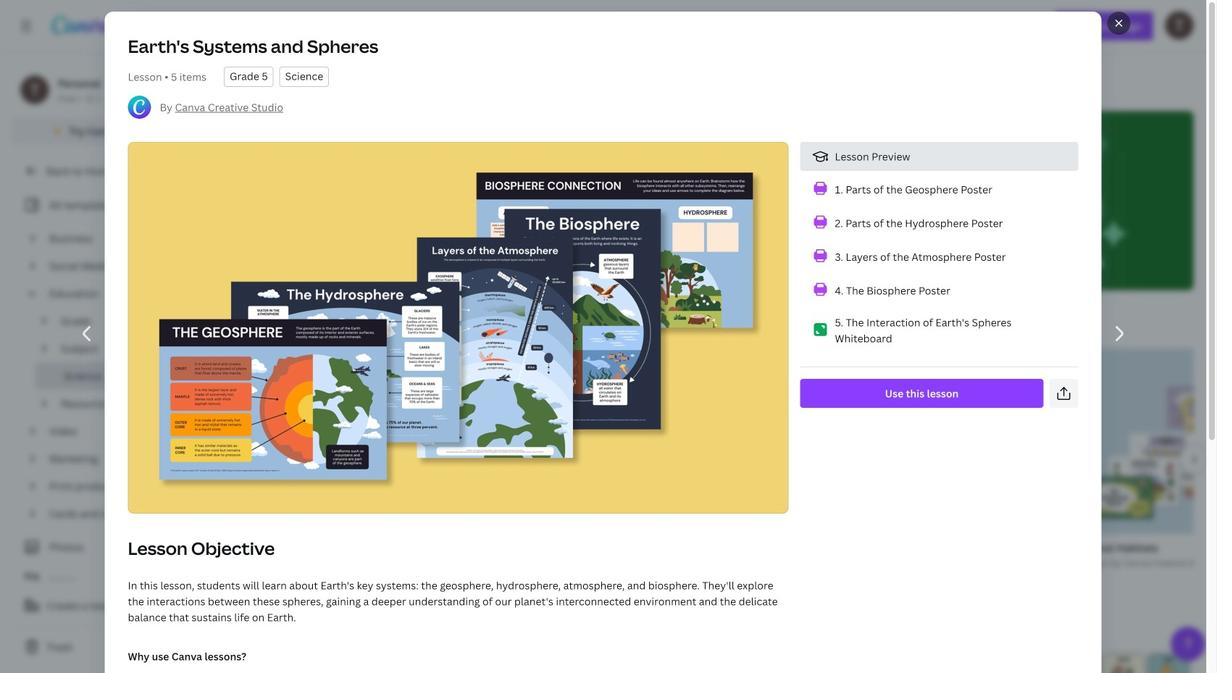 Task type: describe. For each thing, give the bounding box(es) containing it.
earth's systems and spheres image
[[786, 349, 1034, 534]]

weather image
[[521, 349, 769, 534]]

2 filter options selected element
[[282, 596, 296, 611]]

the solar system image
[[0, 349, 239, 534]]



Task type: vqa. For each thing, say whether or not it's contained in the screenshot.
top the Present
no



Task type: locate. For each thing, give the bounding box(es) containing it.
black and yellow flat graphic science flashcard image
[[200, 650, 385, 673]]

animal habitats image
[[1051, 349, 1218, 534]]

top level navigation element
[[128, 12, 582, 41]]

list
[[801, 142, 1079, 352]]

flowering and non-flowering plants flashcard in blue yellow simple outlined style image
[[1010, 650, 1195, 673]]

plant and human body systems image
[[257, 349, 504, 534]]



